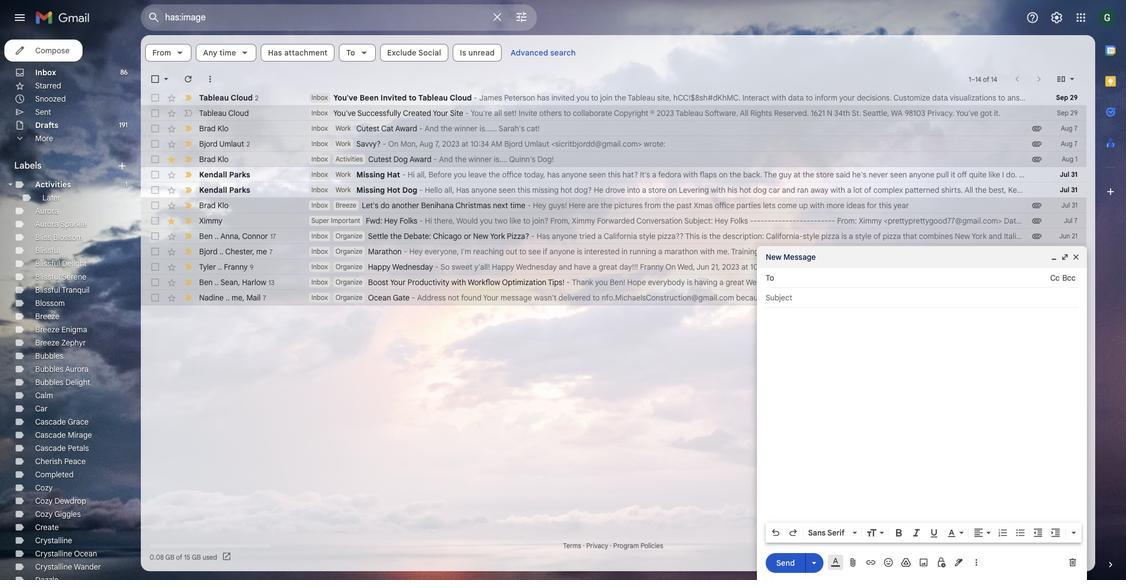 Task type: locate. For each thing, give the bounding box(es) containing it.
blissful delight link
[[35, 259, 87, 269]]

sarah's
[[499, 124, 525, 134]]

1 horizontal spatial all,
[[444, 185, 454, 195]]

work for missing hot dog - hello all, has anyone seen this missing hot dog? he drove into a store on  levering with his hot dog car and ran away with a lot of complex patterned  shirts. all the best, kendall
[[336, 186, 351, 194]]

optimization
[[502, 278, 546, 288]]

aug 7 for savvy? - on mon, aug 7, 2023 at 10:34 am bjord umlaut <sicritbjordd@gmail.com> wrote:
[[1061, 140, 1078, 148]]

14 row from the top
[[141, 290, 1119, 306]]

delight down "bubbles aurora"
[[65, 378, 90, 388]]

21 down jul 7
[[1072, 232, 1078, 240]]

2 horizontal spatial all
[[1019, 170, 1027, 180]]

the down <sean.paul032000@gmail.com>
[[1023, 293, 1036, 303]]

cozy down cozy link in the bottom of the page
[[35, 497, 53, 507]]

1 vertical spatial cascade
[[35, 431, 66, 441]]

1 horizontal spatial the
[[1023, 293, 1036, 303]]

learn
[[974, 293, 998, 303]]

cherish peace link
[[35, 457, 86, 467]]

or down the would on the left top of page
[[464, 232, 471, 242]]

more image
[[205, 74, 216, 85]]

0 vertical spatial brad klo
[[199, 124, 229, 134]]

21 inside last account activity: 21 hours ago details
[[1039, 542, 1045, 551]]

3 work from the top
[[336, 171, 351, 179]]

1 vertical spatial sep 29
[[1057, 109, 1078, 117]]

2 vertical spatial all
[[965, 185, 973, 195]]

1 vertical spatial wrote:
[[922, 262, 943, 272]]

1 vertical spatial klo
[[218, 155, 229, 164]]

brad down tableau cloud
[[199, 124, 216, 134]]

2 wed, from the left
[[1056, 262, 1074, 272]]

0 vertical spatial time
[[220, 48, 236, 58]]

inbox for missing hat - hi all, before you leave the office today, has anyone seen this hat? it's a  fedora with flaps on the back. the guy at the store said he's never seen  anyone pull it off quite like i do. all the
[[311, 171, 328, 179]]

your up 34th
[[839, 93, 855, 103]]

1 brad klo from the top
[[199, 124, 229, 134]]

5 row from the top
[[141, 152, 1087, 167]]

2023 right ©
[[657, 108, 674, 118]]

savvy?
[[356, 139, 381, 149]]

2 missing from the top
[[356, 185, 385, 195]]

sean down tyler .. franny 9 at the left
[[220, 278, 238, 287]]

1 gb from the left
[[165, 554, 174, 562]]

terms link
[[563, 542, 581, 551]]

1 horizontal spatial gb
[[192, 554, 201, 562]]

2 style from the left
[[803, 232, 819, 242]]

1 vertical spatial on
[[668, 185, 677, 195]]

missing up let's
[[356, 185, 385, 195]]

brad down bjord umlaut 2
[[199, 155, 216, 164]]

ximmy up tried
[[572, 216, 595, 226]]

there,
[[434, 216, 455, 226]]

great down "interested"
[[599, 262, 617, 272]]

None text field
[[779, 270, 1050, 287]]

3 jun 21 from the top
[[1059, 263, 1078, 271]]

1 vertical spatial missing
[[356, 185, 385, 195]]

1 horizontal spatial has
[[456, 185, 469, 195]]

0 vertical spatial aurora
[[35, 206, 59, 216]]

row containing ximmy
[[141, 213, 1119, 229]]

0 vertical spatial all,
[[417, 170, 427, 180]]

he's
[[852, 170, 867, 180]]

blossom up breeze link
[[35, 299, 65, 309]]

address
[[782, 293, 810, 303]]

discard draft ‪(⌘⇧d)‬ image
[[1067, 558, 1078, 569]]

you've left successfully
[[333, 108, 356, 118]]

Message Body text field
[[766, 314, 1078, 520]]

0 horizontal spatial from
[[645, 201, 661, 211]]

address
[[417, 293, 446, 303]]

0 horizontal spatial wednesday
[[392, 262, 433, 272]]

7 inside 'bjord .. chester , me 7'
[[269, 248, 273, 256]]

.. for franny
[[218, 262, 222, 272]]

aug for and the winner is...... sarah's cat!
[[1061, 124, 1073, 133]]

0 vertical spatial crystalline
[[35, 536, 72, 546]]

inbox for settle the debate: chicago or new york pizza? - has anyone tried a california style pizza?? this is the description:  california-style pizza is a style of pizza that combines new york and  italian thin crust with toppings from
[[311, 232, 328, 240]]

2 klo from the top
[[218, 155, 229, 164]]

0 horizontal spatial your
[[839, 93, 855, 103]]

and up before
[[439, 155, 453, 164]]

a right "into"
[[642, 185, 646, 195]]

1 horizontal spatial this
[[608, 170, 621, 180]]

1 jun 21 from the top
[[1059, 232, 1078, 240]]

1 horizontal spatial will
[[949, 247, 960, 257]]

harlow down 9
[[242, 278, 266, 287]]

3 has attachment image from the top
[[1032, 216, 1043, 227]]

has attachment
[[268, 48, 328, 58]]

insert signature image
[[953, 558, 964, 569]]

31 for kendall
[[1071, 186, 1078, 194]]

office down his
[[715, 201, 735, 211]]

9 row from the top
[[141, 213, 1119, 229]]

7 right 16,
[[1074, 217, 1078, 225]]

2 vertical spatial this
[[879, 201, 892, 211]]

1 vertical spatial parks
[[229, 185, 250, 195]]

2 horizontal spatial 1
[[1075, 155, 1078, 163]]

inbox you've successfully created your site - you're all set! invite others to collaborate copyright © 2023 tableau  software. all rights reserved. 1621 n 34th st. seattle, wa 98103 privacy.  you've got it.
[[311, 108, 1001, 118]]

hey right subject:
[[715, 216, 728, 226]]

found
[[461, 293, 482, 303]]

social
[[418, 48, 441, 58]]

2 has attachment image from the top
[[1032, 139, 1043, 150]]

2 21, from the left
[[1090, 262, 1099, 272]]

2 pizza from the left
[[883, 232, 901, 242]]

1 vertical spatial ocean
[[74, 550, 97, 559]]

breeze for breeze link
[[35, 312, 59, 322]]

2 inside tableau cloud 2
[[255, 94, 258, 102]]

delight for bubbles delight
[[65, 378, 90, 388]]

style up the 5am
[[803, 232, 819, 242]]

1 vertical spatial delight
[[65, 378, 90, 388]]

inbox for cutest cat award - and the winner is...... sarah's cat!
[[311, 124, 328, 133]]

to right out
[[519, 247, 526, 257]]

blossom
[[53, 233, 83, 243], [35, 299, 65, 309]]

ocean up wander
[[74, 550, 97, 559]]

.. for anna
[[215, 231, 219, 241]]

crystalline ocean link
[[35, 550, 97, 559]]

aug 7 down questions.
[[1061, 124, 1078, 133]]

organize for boost
[[336, 278, 363, 287]]

2 running from the left
[[973, 247, 999, 257]]

1:44
[[903, 278, 917, 288]]

2 blissful from the top
[[35, 259, 60, 269]]

into
[[627, 185, 640, 195]]

ximmy up anna
[[199, 216, 222, 226]]

2 work from the top
[[336, 140, 351, 148]]

2 horizontal spatial wrote:
[[1084, 278, 1105, 288]]

7 down 17
[[269, 248, 273, 256]]

has attachment image for year
[[1032, 200, 1043, 211]]

4 blissful from the top
[[35, 286, 60, 295]]

None search field
[[141, 4, 537, 31]]

3 brad from the top
[[199, 201, 216, 211]]

Search mail text field
[[165, 12, 484, 23]]

0 vertical spatial or
[[464, 232, 471, 242]]

new up the reaching
[[473, 232, 488, 242]]

to inside dropdown button
[[346, 48, 355, 58]]

1 horizontal spatial pizza
[[883, 232, 901, 242]]

21 down "on wed, jun 21, 2023"
[[1072, 278, 1078, 287]]

let's
[[362, 201, 379, 211]]

bulleted list ‪(⌘⇧8)‬ image
[[1015, 528, 1026, 539]]

2 vertical spatial klo
[[218, 201, 229, 211]]

1 14 from the left
[[975, 75, 981, 83]]

1 inside labels navigation
[[125, 180, 128, 189]]

13 row from the top
[[141, 275, 1126, 290]]

me
[[256, 247, 267, 257], [1066, 247, 1076, 257], [232, 293, 242, 303]]

advanced search
[[511, 48, 576, 58]]

0 vertical spatial sep
[[1056, 94, 1068, 102]]

like right two at the left top of the page
[[510, 216, 521, 226]]

1 organize from the top
[[336, 232, 363, 240]]

organize for marathon
[[336, 248, 363, 256]]

0 horizontal spatial folks
[[400, 216, 417, 226]]

0 horizontal spatial 2
[[246, 140, 250, 148]]

tab list
[[1095, 35, 1126, 541]]

blissful down blissful delight link
[[35, 272, 60, 282]]

i
[[1002, 170, 1004, 180]]

be left the "found,"
[[842, 293, 851, 303]]

marathon
[[664, 247, 698, 257]]

time right any
[[220, 48, 236, 58]]

cozy down completed
[[35, 484, 53, 493]]

2 cascade from the top
[[35, 431, 66, 441]]

jun 21 for so sweet y'all! happy wednesday and have a great day!!! franny on wed, jun  21, 2023 at 10:14 am terry turtle <terryturtle85@gmail.com> wrote: my heart  is full right now
[[1059, 263, 1078, 271]]

0 vertical spatial missing
[[356, 170, 385, 180]]

inbox inside inbox you've successfully created your site - you're all set! invite others to collaborate copyright © 2023 tableau  software. all rights reserved. 1621 n 34th st. seattle, wa 98103 privacy.  you've got it.
[[311, 109, 328, 117]]

support image
[[1026, 11, 1039, 24]]

chester
[[225, 247, 252, 257]]

blissful tranquil
[[35, 286, 90, 295]]

2 parks from the top
[[229, 185, 250, 195]]

you've left been
[[333, 93, 358, 103]]

1 horizontal spatial all
[[965, 185, 973, 195]]

aug 7
[[1061, 124, 1078, 133], [1061, 140, 1078, 148]]

0 vertical spatial cozy
[[35, 484, 53, 493]]

cozy giggles
[[35, 510, 81, 520]]

0 horizontal spatial time
[[220, 48, 236, 58]]

2 horizontal spatial this
[[879, 201, 892, 211]]

y'all!
[[474, 262, 490, 272]]

1 kendall parks from the top
[[199, 170, 250, 180]]

1 work from the top
[[336, 124, 351, 133]]

missing for missing hat - hi all, before you leave the office today, has anyone seen this hat? it's a  fedora with flaps on the back. the guy at the store said he's never seen  anyone pull it off quite like i do. all the
[[356, 170, 385, 180]]

2 horizontal spatial your
[[483, 293, 499, 303]]

all
[[740, 108, 748, 118], [1019, 170, 1027, 180], [965, 185, 973, 195]]

n
[[827, 108, 832, 118]]

7,
[[435, 139, 440, 149]]

cutest down savvy?
[[368, 155, 392, 164]]

cloud for tableau cloud 2
[[231, 93, 253, 103]]

car link
[[35, 404, 48, 414]]

2 crystalline from the top
[[35, 550, 72, 559]]

aug 7 for cutest cat award - and the winner is...... sarah's cat!
[[1061, 124, 1078, 133]]

2 aug 7 from the top
[[1061, 140, 1078, 148]]

1 vertical spatial crystalline
[[35, 550, 72, 559]]

1 horizontal spatial activities
[[336, 155, 363, 163]]

activity:
[[1014, 542, 1037, 551]]

missing for missing hot dog - hello all, has anyone seen this missing hot dog? he drove into a store on  levering with his hot dog car and ran away with a lot of complex patterned  shirts. all the best, kendall
[[356, 185, 385, 195]]

parks for missing hat
[[229, 170, 250, 180]]

is left unable
[[886, 293, 892, 303]]

this down today,
[[518, 185, 530, 195]]

4 organize from the top
[[336, 278, 363, 287]]

©
[[650, 108, 655, 118]]

know
[[1078, 247, 1097, 257]]

2 cozy from the top
[[35, 497, 53, 507]]

sep 29 for questions.
[[1056, 94, 1078, 102]]

parks for missing hot dog
[[229, 185, 250, 195]]

21, down "me."
[[711, 262, 720, 272]]

2 brad klo from the top
[[199, 155, 229, 164]]

folks up description:
[[730, 216, 748, 226]]

1 horizontal spatial to
[[766, 273, 774, 283]]

pizza up saturdays in the right of the page
[[821, 232, 839, 242]]

this
[[608, 170, 621, 180], [518, 185, 530, 195], [879, 201, 892, 211]]

cat!
[[527, 124, 540, 134]]

<sean.paul032000@gmail.com>
[[968, 278, 1082, 288]]

advanced search options image
[[511, 6, 533, 28]]

0 vertical spatial office
[[502, 170, 522, 180]]

2 row from the top
[[141, 106, 1087, 121]]

.. up tyler .. franny 9 at the left
[[219, 247, 223, 257]]

parks up ben .. anna , connor 17
[[229, 185, 250, 195]]

0 vertical spatial has
[[537, 93, 549, 103]]

0 horizontal spatial happy
[[368, 262, 391, 272]]

organize for ocean
[[336, 294, 363, 302]]

, for anna
[[238, 231, 240, 241]]

0 vertical spatial 1
[[969, 75, 971, 83]]

5 organize from the top
[[336, 294, 363, 302]]

blissful down the blissful link
[[35, 259, 60, 269]]

award for cutest cat award
[[395, 124, 417, 134]]

1 vertical spatial ben
[[199, 278, 213, 287]]

0 vertical spatial 31
[[1071, 171, 1078, 179]]

join
[[600, 93, 613, 103]]

row containing bjord umlaut
[[141, 136, 1087, 152]]

5am
[[794, 247, 809, 257]]

1 horizontal spatial new
[[766, 253, 782, 262]]

hey up join?
[[533, 201, 546, 211]]

0 vertical spatial sep 29
[[1056, 94, 1078, 102]]

1 data from the left
[[788, 93, 804, 103]]

has left attachment at the top of page
[[268, 48, 282, 58]]

.. for chester
[[219, 247, 223, 257]]

1 wednesday from the left
[[392, 262, 433, 272]]

1 parks from the top
[[229, 170, 250, 180]]

blissful link
[[35, 246, 60, 256]]

2 bubbles from the top
[[35, 365, 64, 375]]

settings image
[[1050, 11, 1063, 24]]

2 will from the left
[[949, 247, 960, 257]]

kendall parks up anna
[[199, 185, 250, 195]]

compose
[[35, 46, 70, 56]]

will right the we
[[949, 247, 960, 257]]

0 vertical spatial jul 31
[[1060, 171, 1078, 179]]

12 row from the top
[[141, 260, 1118, 275]]

3 cascade from the top
[[35, 444, 66, 454]]

0 horizontal spatial and
[[559, 262, 572, 272]]

this
[[685, 232, 700, 242]]

0 vertical spatial kendall parks
[[199, 170, 250, 180]]

.. for sean
[[215, 278, 219, 287]]

at left 1:44
[[894, 278, 901, 288]]

has attachment image
[[1032, 154, 1043, 165], [1032, 200, 1043, 211], [1032, 231, 1043, 242]]

brad klo for cutest cat award
[[199, 124, 229, 134]]

1 row from the top
[[141, 90, 1126, 106]]

0 horizontal spatial to
[[346, 48, 355, 58]]

cozy for cozy giggles
[[35, 510, 53, 520]]

1 will from the left
[[761, 247, 772, 257]]

1 horizontal spatial or
[[877, 293, 884, 303]]

jun
[[1037, 216, 1049, 226], [1059, 232, 1070, 240], [1059, 248, 1070, 256], [697, 262, 709, 272], [1075, 262, 1088, 272], [1059, 263, 1070, 271], [847, 278, 860, 288], [1059, 278, 1070, 287]]

2 vertical spatial wrote:
[[1084, 278, 1105, 288]]

hey down 'do'
[[384, 216, 398, 226]]

hello
[[425, 185, 442, 195]]

brad klo for cutest dog award
[[199, 155, 229, 164]]

insert files using drive image
[[901, 558, 912, 569]]

klo for cutest cat award - and the winner is...... sarah's cat!
[[218, 124, 229, 134]]

new message dialog
[[757, 246, 1087, 581]]

insert photo image
[[918, 558, 929, 569]]

0 vertical spatial store
[[816, 170, 834, 180]]

1 vertical spatial and
[[439, 155, 453, 164]]

98103
[[905, 108, 925, 118]]

3 has attachment image from the top
[[1032, 231, 1043, 242]]

2 has attachment image from the top
[[1032, 200, 1043, 211]]

right
[[998, 262, 1015, 272]]

2 vertical spatial crystalline
[[35, 563, 72, 573]]

.. up the nadine
[[215, 278, 219, 287]]

, left mail
[[242, 293, 244, 303]]

2 ben from the top
[[199, 278, 213, 287]]

happy up the boost
[[368, 262, 391, 272]]

cascade down car
[[35, 418, 66, 427]]

office
[[502, 170, 522, 180], [715, 201, 735, 211]]

None checkbox
[[150, 74, 161, 85], [150, 92, 161, 103], [150, 123, 161, 134], [150, 154, 161, 165], [150, 200, 161, 211], [150, 231, 161, 242], [150, 74, 161, 85], [150, 92, 161, 103], [150, 123, 161, 134], [150, 154, 161, 165], [150, 200, 161, 211], [150, 231, 161, 242]]

am up to link
[[769, 262, 781, 272]]

aug for on mon, aug 7, 2023 at 10:34 am bjord umlaut <sicritbjordd@gmail.com> wrote:
[[1061, 140, 1073, 148]]

7 down questions.
[[1074, 124, 1078, 133]]

.. left anna
[[215, 231, 219, 241]]

1 cascade from the top
[[35, 418, 66, 427]]

attach files image
[[848, 558, 859, 569]]

shirts.
[[941, 185, 963, 195]]

jul for hello all, has anyone seen this missing hot dog? he drove into a store on  levering with his hot dog car and ran away with a lot of complex patterned  shirts. all the best, kendall
[[1060, 186, 1070, 194]]

ben
[[199, 231, 213, 241], [199, 278, 213, 287]]

1 horizontal spatial on
[[719, 170, 728, 180]]

harlow down turtle
[[793, 278, 817, 288]]

your right 'answer'
[[1035, 93, 1050, 103]]

1 vertical spatial the
[[1023, 293, 1036, 303]]

brad for let's do another benihana christmas next time
[[199, 201, 216, 211]]

7 row from the top
[[141, 183, 1087, 198]]

2 vertical spatial on
[[811, 247, 820, 257]]

3 cozy from the top
[[35, 510, 53, 520]]

row
[[141, 90, 1126, 106], [141, 106, 1087, 121], [141, 121, 1087, 136], [141, 136, 1087, 152], [141, 152, 1087, 167], [141, 167, 1087, 183], [141, 183, 1087, 198], [141, 198, 1087, 213], [141, 213, 1119, 229], [141, 229, 1126, 244], [141, 244, 1097, 260], [141, 260, 1118, 275], [141, 275, 1126, 290], [141, 290, 1119, 306]]

breeze down blossom link
[[35, 312, 59, 322]]

14
[[975, 75, 981, 83], [991, 75, 997, 83]]

follow link to manage storage image
[[222, 552, 233, 563]]

21 for has anyone tried a california style pizza?? this is the description:  california-style pizza is a style of pizza that combines new york and  italian thin crust with toppings from
[[1072, 232, 1078, 240]]

ocean down the boost
[[368, 293, 391, 303]]

3 crystalline from the top
[[35, 563, 72, 573]]

sep 29 for it.
[[1057, 109, 1078, 117]]

1 missing from the top
[[356, 170, 385, 180]]

jun 21 for has anyone tried a california style pizza?? this is the description:  california-style pizza is a style of pizza that combines new york and  italian thin crust with toppings from
[[1059, 232, 1078, 240]]

0 vertical spatial blossom
[[53, 233, 83, 243]]

ben down 'tyler'
[[199, 278, 213, 287]]

2 organize from the top
[[336, 248, 363, 256]]

send
[[776, 559, 795, 569]]

bjord up 'tyler'
[[199, 247, 218, 257]]

couldn't
[[812, 293, 840, 303]]

6
[[1001, 247, 1006, 257]]

1 brad from the top
[[199, 124, 216, 134]]

kendall parks for missing hot dog - hello all, has anyone seen this missing hot dog? he drove into a store on  levering with his hot dog car and ran away with a lot of complex patterned  shirts. all the best, kendall
[[199, 185, 250, 195]]

0 horizontal spatial will
[[761, 247, 772, 257]]

3 klo from the top
[[218, 201, 229, 211]]

1 for 1 14 of 14
[[969, 75, 971, 83]]

hot left dog?
[[561, 185, 572, 195]]

new inside new message dialog
[[766, 253, 782, 262]]

hey
[[533, 201, 546, 211], [384, 216, 398, 226], [715, 216, 728, 226], [409, 247, 423, 257]]

1 klo from the top
[[218, 124, 229, 134]]

inbox for cutest dog award - and the winner is.... quinn's dog!
[[311, 155, 328, 163]]

indent less ‪(⌘[)‬ image
[[1033, 528, 1044, 539]]

kendall for missing hat - hi all, before you leave the office today, has anyone seen this hat? it's a  fedora with flaps on the back. the guy at the store said he's never seen  anyone pull it off quite like i do. all the
[[199, 170, 227, 180]]

0 vertical spatial dog
[[393, 155, 408, 164]]

folks
[[400, 216, 417, 226], [730, 216, 748, 226]]

activities inside row
[[336, 155, 363, 163]]

be up the heart
[[962, 247, 971, 257]]

sep down toggle split pane mode image
[[1056, 94, 1068, 102]]

1 21, from the left
[[711, 262, 720, 272]]

later link
[[42, 193, 61, 203]]

main content
[[141, 35, 1126, 572]]

a down pizza??
[[658, 247, 663, 257]]

row containing bjord
[[141, 244, 1097, 260]]

wednesday!!
[[746, 278, 791, 288]]

jul 31 for like
[[1060, 171, 1078, 179]]

others
[[539, 108, 562, 118]]

1 inside row
[[1075, 155, 1078, 163]]

1 vertical spatial from
[[1111, 232, 1126, 242]]

breeze up bubbles link
[[35, 338, 59, 348]]

2 york from the left
[[972, 232, 987, 242]]

4:26
[[1091, 216, 1106, 226]]

and for and the winner is...... sarah's cat!
[[425, 124, 439, 134]]

aurora for aurora sparkle
[[35, 220, 59, 229]]

privacy
[[586, 542, 608, 551]]

style down conversation
[[639, 232, 656, 242]]

footer containing terms
[[141, 541, 1087, 563]]

bliss blossom
[[35, 233, 83, 243]]

0 horizontal spatial pizza
[[821, 232, 839, 242]]

4 work from the top
[[336, 186, 351, 194]]

footer
[[141, 541, 1087, 563]]

if
[[543, 247, 548, 257]]

bubbles for aurora
[[35, 365, 64, 375]]

2 kendall parks from the top
[[199, 185, 250, 195]]

sans
[[808, 529, 826, 539]]

inbox for boost your productivity with workflow optimization tips! - thank you ben! hope everybody is having a great wednesday!! harlow on tue,  jun 20, 2023 at 1:44 pm sean paul <sean.paul032000@gmail.com> wrote: on  tu
[[311, 278, 328, 287]]

1 cozy from the top
[[35, 484, 53, 493]]

31 for like
[[1071, 171, 1078, 179]]

happy down out
[[492, 262, 514, 272]]

me down connor
[[256, 247, 267, 257]]

dog?
[[574, 185, 592, 195]]

1 horizontal spatial wed,
[[1056, 262, 1074, 272]]

<terryturtle85@gmail.com>
[[825, 262, 920, 272]]

21 for thank you ben! hope everybody is having a great wednesday!! harlow on tue,  jun 20, 2023 at 1:44 pm sean paul <sean.paul032000@gmail.com> wrote: on  tu
[[1072, 278, 1078, 287]]

1 ben from the top
[[199, 231, 213, 241]]

7
[[1074, 124, 1078, 133], [1074, 140, 1078, 148], [1074, 217, 1078, 225], [269, 248, 273, 256], [263, 294, 266, 302]]

inbox for savvy? - on mon, aug 7, 2023 at 10:34 am bjord umlaut <sicritbjordd@gmail.com> wrote:
[[311, 140, 328, 148]]

has attachment image for wrote:
[[1032, 139, 1043, 150]]

, for sean
[[238, 278, 240, 287]]

inbox for let's do another benihana christmas next time - hey guys! here are the pictures from the past xmas office parties lets come  up with more ideas for this year
[[311, 201, 328, 210]]

1 aug 7 from the top
[[1061, 124, 1078, 133]]

inbox for marathon - hey everyone, i'm reaching out to see if anyone is interested in running a  marathon with me. training will be at 5am on saturdays near the beach where  we will be running 6 miles. please let me know
[[311, 248, 328, 256]]

2 inside bjord umlaut 2
[[246, 140, 250, 148]]

york up full
[[972, 232, 987, 242]]

all,
[[417, 170, 427, 180], [444, 185, 454, 195]]

has
[[537, 93, 549, 103], [547, 170, 560, 180]]

store up away
[[816, 170, 834, 180]]

has attachment image
[[1032, 123, 1043, 134], [1032, 139, 1043, 150], [1032, 216, 1043, 227]]

sep down questions.
[[1057, 109, 1069, 117]]

jul 31
[[1060, 171, 1078, 179], [1060, 186, 1078, 194], [1061, 201, 1078, 210]]

you've for you've successfully created your site
[[333, 108, 356, 118]]

super important fwd: hey folks - hi there, would you two like to join? from, ximmy forwarded conversation  subject: hey folks ------------------------ from: ximmy  <prettyprettygood77@gmail.com> date: fri, jun 16, 2023 at 4:26 pm
[[311, 216, 1119, 226]]

to inside new message dialog
[[766, 273, 774, 283]]

0 vertical spatial brad
[[199, 124, 216, 134]]

search
[[550, 48, 576, 58]]

dog up hat
[[393, 155, 408, 164]]

has attachment image for that
[[1032, 231, 1043, 242]]

grace
[[68, 418, 89, 427]]

now
[[1017, 262, 1031, 272]]

2 jun 21 from the top
[[1059, 248, 1078, 256]]

jul for hi there, would you two like to join? from, ximmy forwarded conversation  subject: hey folks ------------------------ from: ximmy  <prettyprettygood77@gmail.com> date: fri, jun 16, 2023 at 4:26 pm
[[1064, 217, 1073, 225]]

1 vertical spatial bubbles
[[35, 365, 64, 375]]

1 folks from the left
[[400, 216, 417, 226]]

questions.
[[1052, 93, 1088, 103]]

0 horizontal spatial harlow
[[242, 278, 266, 287]]

time inside row
[[510, 201, 525, 211]]

pizza?
[[507, 232, 529, 242]]

7 for hi there, would you two like to join? from, ximmy forwarded conversation  subject: hey folks ------------------------ from: ximmy  <prettyprettygood77@gmail.com> date: fri, jun 16, 2023 at 4:26 pm
[[1074, 217, 1078, 225]]

found,
[[853, 293, 875, 303]]

none text field inside new message dialog
[[779, 270, 1050, 287]]

tableau cloud
[[199, 108, 249, 118]]

4 row from the top
[[141, 136, 1087, 152]]

later
[[42, 193, 61, 203]]

it.
[[994, 108, 1001, 118]]

settle
[[368, 232, 388, 242]]

1 has attachment image from the top
[[1032, 154, 1043, 165]]

1 horizontal spatial am
[[769, 262, 781, 272]]

11 row from the top
[[141, 244, 1097, 260]]

0 vertical spatial cutest
[[356, 124, 379, 134]]

with right up
[[810, 201, 825, 211]]

2 vertical spatial cascade
[[35, 444, 66, 454]]

1 vertical spatial has
[[547, 170, 560, 180]]

brad klo down bjord umlaut 2
[[199, 155, 229, 164]]

and
[[425, 124, 439, 134], [439, 155, 453, 164]]

0 vertical spatial 29
[[1070, 94, 1078, 102]]

labels navigation
[[0, 35, 141, 581]]

new
[[473, 232, 488, 242], [955, 232, 970, 242], [766, 253, 782, 262]]

1 horizontal spatial and
[[782, 185, 795, 195]]

1 horizontal spatial happy
[[492, 262, 514, 272]]

2 horizontal spatial ximmy
[[859, 216, 882, 226]]

1 vertical spatial 29
[[1070, 109, 1078, 117]]

1 vertical spatial jul 31
[[1060, 186, 1078, 194]]

1 bubbles from the top
[[35, 352, 64, 361]]

bubbles aurora
[[35, 365, 89, 375]]

2 brad from the top
[[199, 155, 216, 164]]

3 bubbles from the top
[[35, 378, 64, 388]]

, for me
[[242, 293, 244, 303]]

hot
[[561, 185, 572, 195], [739, 185, 751, 195]]

on down fedora
[[668, 185, 677, 195]]

bubbles for delight
[[35, 378, 64, 388]]

.. right 'tyler'
[[218, 262, 222, 272]]

2 vertical spatial cozy
[[35, 510, 53, 520]]

new down <prettyprettygood77@gmail.com>
[[955, 232, 970, 242]]

7 up 'aug 1'
[[1074, 140, 1078, 148]]

dog up another
[[402, 185, 417, 195]]

4 jun 21 from the top
[[1059, 278, 1078, 287]]

redo ‪(⌘y)‬ image
[[788, 528, 799, 539]]

parties
[[737, 201, 761, 211]]

are
[[587, 201, 599, 211]]

1 your from the left
[[839, 93, 855, 103]]

policies
[[641, 542, 663, 551]]

1 hot from the left
[[561, 185, 572, 195]]

None checkbox
[[150, 108, 161, 119], [150, 139, 161, 150], [150, 169, 161, 180], [150, 185, 161, 196], [150, 216, 161, 227], [150, 246, 161, 257], [150, 262, 161, 273], [150, 277, 161, 288], [150, 293, 161, 304], [150, 108, 161, 119], [150, 139, 161, 150], [150, 169, 161, 180], [150, 185, 161, 196], [150, 216, 161, 227], [150, 246, 161, 257], [150, 262, 161, 273], [150, 277, 161, 288], [150, 293, 161, 304]]

activities inside labels navigation
[[35, 180, 71, 190]]

2 gb from the left
[[192, 554, 201, 562]]

0 horizontal spatial store
[[648, 185, 666, 195]]

sans serif
[[808, 529, 845, 539]]

complex
[[874, 185, 903, 195]]

quite
[[969, 170, 987, 180]]



Task type: describe. For each thing, give the bounding box(es) containing it.
undo ‪(⌘z)‬ image
[[770, 528, 781, 539]]

aug for and the winner is.... quinn's dog!
[[1062, 155, 1074, 163]]

another
[[392, 201, 419, 211]]

seattle,
[[863, 108, 889, 118]]

pop out image
[[1061, 253, 1069, 262]]

terms
[[563, 542, 581, 551]]

invite
[[519, 108, 537, 118]]

1 horizontal spatial store
[[816, 170, 834, 180]]

last
[[974, 542, 986, 551]]

a right the it's
[[652, 170, 656, 180]]

anyone down leave
[[471, 185, 497, 195]]

1 horizontal spatial be
[[842, 293, 851, 303]]

gmail image
[[35, 7, 95, 29]]

0 horizontal spatial am
[[491, 139, 502, 149]]

crust
[[1042, 232, 1060, 242]]

brad for cutest cat award
[[199, 124, 216, 134]]

never
[[869, 170, 888, 180]]

hey down debate:
[[409, 247, 423, 257]]

thank
[[572, 278, 593, 288]]

labels heading
[[14, 161, 117, 172]]

a right "having"
[[719, 278, 724, 288]]

0 vertical spatial on
[[719, 170, 728, 180]]

close image
[[1072, 253, 1080, 262]]

near
[[858, 247, 874, 257]]

full
[[986, 262, 996, 272]]

receive
[[929, 293, 954, 303]]

kendall parks for missing hat - hi all, before you leave the office today, has anyone seen this hat? it's a  fedora with flaps on the back. the guy at the store said he's never seen  anyone pull it off quite like i do. all the
[[199, 170, 250, 180]]

3 row from the top
[[141, 121, 1087, 136]]

8 row from the top
[[141, 198, 1087, 213]]

pull
[[936, 170, 949, 180]]

29 for it.
[[1070, 109, 1078, 117]]

main content containing from
[[141, 35, 1126, 572]]

0 horizontal spatial all,
[[417, 170, 427, 180]]

1 vertical spatial am
[[769, 262, 781, 272]]

at right guy on the top right
[[794, 170, 801, 180]]

work for savvy? - on mon, aug 7, 2023 at 10:34 am bjord umlaut <sicritbjordd@gmail.com> wrote:
[[336, 140, 351, 148]]

cutest cat award - and the winner is...... sarah's cat!
[[356, 124, 540, 134]]

a down from:
[[849, 232, 853, 242]]

3 organize from the top
[[336, 263, 363, 271]]

2 folks from the left
[[730, 216, 748, 226]]

gate
[[393, 293, 410, 303]]

on left the mon,
[[388, 139, 399, 149]]

crystalline for ocean
[[35, 550, 72, 559]]

is left "having"
[[687, 278, 692, 288]]

sent
[[35, 107, 51, 117]]

2 vertical spatial 31
[[1072, 201, 1078, 210]]

with down sweet
[[451, 278, 466, 288]]

row containing nadine
[[141, 290, 1119, 306]]

main menu image
[[13, 11, 26, 24]]

you left ben!
[[595, 278, 608, 288]]

you down cutest dog award - and the winner is.... quinn's dog!
[[454, 170, 466, 180]]

organize for settle
[[336, 232, 363, 240]]

patterned
[[905, 185, 939, 195]]

0 horizontal spatial all
[[740, 108, 748, 118]]

on left 'tue,'
[[819, 278, 829, 288]]

work for missing hat - hi all, before you leave the office today, has anyone seen this hat? it's a  fedora with flaps on the back. the guy at the store said he's never seen  anyone pull it off quite like i do. all the
[[336, 171, 351, 179]]

is up have
[[577, 247, 582, 257]]

next
[[493, 201, 508, 211]]

to down thank
[[593, 293, 600, 303]]

2023 right 20,
[[875, 278, 892, 288]]

bjord for savvy?
[[199, 139, 218, 149]]

a right tried
[[598, 232, 602, 242]]

0 vertical spatial great
[[599, 262, 617, 272]]

sweet
[[452, 262, 472, 272]]

0 horizontal spatial this
[[518, 185, 530, 195]]

petals
[[68, 444, 89, 454]]

miles.
[[1008, 247, 1028, 257]]

0 vertical spatial this
[[608, 170, 621, 180]]

2 14 from the left
[[991, 75, 997, 83]]

0 horizontal spatial or
[[464, 232, 471, 242]]

reserved.
[[774, 108, 809, 118]]

has inside the has attachment button
[[268, 48, 282, 58]]

cloud for tableau cloud
[[228, 108, 249, 118]]

on up everybody
[[666, 262, 676, 272]]

jul for hi all, before you leave the office today, has anyone seen this hat? it's a  fedora with flaps on the back. the guy at the store said he's never seen  anyone pull it off quite like i do. all the
[[1060, 171, 1070, 179]]

toggle confidential mode image
[[936, 558, 947, 569]]

1 pizza from the left
[[821, 232, 839, 242]]

bold ‪(⌘b)‬ image
[[893, 528, 904, 539]]

more options image
[[973, 558, 980, 569]]

to up it.
[[998, 93, 1005, 103]]

sep for it.
[[1057, 109, 1069, 117]]

1 vertical spatial hi
[[425, 216, 432, 226]]

nadine
[[199, 293, 224, 303]]

calm link
[[35, 391, 53, 401]]

1 vertical spatial great
[[726, 278, 744, 288]]

savvy? - on mon, aug 7, 2023 at 10:34 am bjord umlaut <sicritbjordd@gmail.com> wrote:
[[356, 139, 665, 149]]

cascade grace
[[35, 418, 89, 427]]

time inside 'popup button'
[[220, 48, 236, 58]]

cat
[[381, 124, 394, 134]]

brad for cutest dog award
[[199, 155, 216, 164]]

with up reserved.
[[772, 93, 786, 103]]

2 your from the left
[[1035, 93, 1050, 103]]

6 row from the top
[[141, 167, 1087, 183]]

ocean inside labels navigation
[[74, 550, 97, 559]]

7 for on mon, aug 7, 2023 at 10:34 am bjord umlaut <sicritbjordd@gmail.com> wrote:
[[1074, 140, 1078, 148]]

to right unable
[[919, 293, 927, 303]]

0 horizontal spatial franny
[[224, 262, 248, 272]]

cloud up site at the left top
[[450, 93, 472, 103]]

7 for and the winner is...... sarah's cat!
[[1074, 124, 1078, 133]]

2 wednesday from the left
[[516, 262, 557, 272]]

cascade for cascade petals
[[35, 444, 66, 454]]

0 vertical spatial hi
[[408, 170, 415, 180]]

jul for hey guys! here are the pictures from the past xmas office parties lets come  up with more ideas for this year
[[1061, 201, 1070, 210]]

Subject field
[[766, 293, 1078, 304]]

of up visualizations
[[983, 75, 989, 83]]

bliss blossom link
[[35, 233, 83, 243]]

1 vertical spatial all,
[[444, 185, 454, 195]]

bjord down sarah's
[[504, 139, 523, 149]]

work for cutest cat award - and the winner is...... sarah's cat!
[[336, 124, 351, 133]]

at left 10:14
[[741, 262, 748, 272]]

ben .. sean , harlow 13
[[199, 278, 275, 287]]

details link
[[1056, 553, 1077, 562]]

see
[[528, 247, 541, 257]]

to down invited
[[564, 108, 571, 118]]

anna
[[220, 231, 238, 241]]

more send options image
[[809, 558, 820, 569]]

2 horizontal spatial be
[[962, 247, 971, 257]]

10:34
[[470, 139, 489, 149]]

two
[[495, 216, 508, 226]]

1 · from the left
[[583, 542, 585, 551]]

0 vertical spatial like
[[989, 170, 1000, 180]]

2 ximmy from the left
[[572, 216, 595, 226]]

.. for me
[[226, 293, 230, 303]]

footer inside main content
[[141, 541, 1087, 563]]

formatting options toolbar
[[766, 524, 1082, 544]]

2023 right 16,
[[1063, 216, 1080, 226]]

1 for 1
[[125, 180, 128, 189]]

bcc
[[1062, 273, 1076, 283]]

a right have
[[593, 262, 597, 272]]

0 horizontal spatial pm
[[919, 278, 930, 288]]

with left his
[[711, 185, 726, 195]]

1 horizontal spatial sean
[[932, 278, 949, 288]]

1 horizontal spatial umlaut
[[524, 139, 549, 149]]

2 horizontal spatial seen
[[890, 170, 907, 180]]

0 horizontal spatial be
[[774, 247, 783, 257]]

day!!!
[[619, 262, 638, 272]]

breeze up important
[[336, 201, 356, 210]]

connor
[[242, 231, 268, 241]]

do
[[381, 201, 390, 211]]

2 vertical spatial aurora
[[65, 365, 89, 375]]

interested
[[584, 247, 620, 257]]

1 horizontal spatial your
[[433, 108, 448, 118]]

you've for you've been invited to tableau cloud
[[333, 93, 358, 103]]

cutest dog award - and the winner is.... quinn's dog!
[[368, 155, 554, 164]]

of right the 'lot'
[[864, 185, 872, 195]]

year
[[894, 201, 909, 211]]

tableau up created
[[418, 93, 448, 103]]

from button
[[145, 44, 192, 62]]

clear search image
[[486, 6, 508, 28]]

anyone right "if"
[[549, 247, 575, 257]]

aurora link
[[35, 206, 59, 216]]

quinn's
[[509, 155, 536, 164]]

1 has attachment image from the top
[[1032, 123, 1043, 134]]

tableau down tableau cloud 2
[[199, 108, 227, 118]]

1 vertical spatial office
[[715, 201, 735, 211]]

16,
[[1051, 216, 1061, 226]]

2 happy from the left
[[492, 262, 514, 272]]

winner for is......
[[454, 124, 478, 134]]

blissful for blissful serene
[[35, 272, 60, 282]]

anyone up patterned
[[909, 170, 934, 180]]

of up near
[[874, 232, 881, 242]]

inbox for ocean gate - address not found your message wasn't delivered to  nfo.michaelsconstruction@gmail.com because the address couldn't be found,  or is unable to receive mail. learn more the response was: 550 5.1.1
[[311, 294, 328, 302]]

cozy giggles link
[[35, 510, 81, 520]]

program
[[613, 542, 639, 551]]

activities link
[[35, 180, 71, 190]]

1 vertical spatial store
[[648, 185, 666, 195]]

klo for cutest dog award - and the winner is.... quinn's dog!
[[218, 155, 229, 164]]

1 horizontal spatial harlow
[[793, 278, 817, 288]]

reaching
[[473, 247, 504, 257]]

tableau down hcc!$8sh#dkhmc.
[[676, 108, 703, 118]]

1 vertical spatial and
[[989, 232, 1002, 242]]

cc link
[[1050, 272, 1060, 285]]

of left 15
[[176, 554, 182, 562]]

klo for let's do another benihana christmas next time - hey guys! here are the pictures from the past xmas office parties lets come  up with more ideas for this year
[[218, 201, 229, 211]]

missing hat - hi all, before you leave the office today, has anyone seen this hat? it's a  fedora with flaps on the back. the guy at the store said he's never seen  anyone pull it off quite like i do. all the
[[356, 170, 1041, 180]]

blissful for the blissful link
[[35, 246, 60, 256]]

cascade for cascade grace
[[35, 418, 66, 427]]

i'm
[[461, 247, 471, 257]]

0 horizontal spatial me
[[232, 293, 242, 303]]

you've down visualizations
[[956, 108, 978, 118]]

tableau up tableau cloud
[[199, 93, 229, 103]]

terms · privacy · program policies
[[563, 542, 663, 551]]

2 horizontal spatial has
[[537, 232, 550, 242]]

saturdays
[[821, 247, 856, 257]]

29 for questions.
[[1070, 94, 1078, 102]]

join?
[[532, 216, 548, 226]]

21 right pop out image
[[1072, 248, 1078, 256]]

underline ‪(⌘u)‬ image
[[929, 529, 940, 540]]

crystalline ocean
[[35, 550, 97, 559]]

3 ximmy from the left
[[859, 216, 882, 226]]

cutest for cutest cat award - and the winner is...... sarah's cat!
[[356, 124, 379, 134]]

numbered list ‪(⌘⇧7)‬ image
[[997, 528, 1008, 539]]

lets
[[763, 201, 776, 211]]

0 horizontal spatial seen
[[499, 185, 516, 195]]

1 horizontal spatial me
[[256, 247, 267, 257]]

2 · from the left
[[610, 542, 612, 551]]

aurora for 'aurora' link
[[35, 206, 59, 216]]

1 crystalline from the top
[[35, 536, 72, 546]]

cascade petals link
[[35, 444, 89, 454]]

2 horizontal spatial on
[[811, 247, 820, 257]]

with up levering
[[683, 170, 698, 180]]

with left "me."
[[700, 247, 715, 257]]

workflow
[[468, 278, 500, 288]]

cozy dewdrop
[[35, 497, 86, 507]]

2 for bjord umlaut
[[246, 140, 250, 148]]

fwd:
[[366, 216, 382, 226]]

jul 31 for kendall
[[1060, 186, 1078, 194]]

up
[[799, 201, 808, 211]]

0 vertical spatial pm
[[1108, 216, 1119, 226]]

to left join
[[591, 93, 598, 103]]

you up the collaborate
[[577, 93, 589, 103]]

tableau up 'copyright'
[[628, 93, 655, 103]]

1 wed, from the left
[[677, 262, 695, 272]]

1 horizontal spatial wrote:
[[922, 262, 943, 272]]

search mail image
[[144, 8, 164, 28]]

minimize image
[[1050, 253, 1058, 262]]

1 horizontal spatial franny
[[640, 262, 664, 272]]

inbox inside labels navigation
[[35, 68, 56, 78]]

aug 1
[[1062, 155, 1078, 163]]

tried
[[579, 232, 596, 242]]

1 vertical spatial or
[[877, 293, 884, 303]]

2 vertical spatial jul 31
[[1061, 201, 1078, 210]]

1 vertical spatial dog
[[402, 185, 417, 195]]

you left two at the left top of the page
[[480, 216, 493, 226]]

tranquil
[[62, 286, 90, 295]]

1 york from the left
[[490, 232, 505, 242]]

1 ximmy from the left
[[199, 216, 222, 226]]

boost
[[368, 278, 388, 288]]

86
[[120, 68, 128, 76]]

0 horizontal spatial new
[[473, 232, 488, 242]]

cozy for cozy link in the bottom of the page
[[35, 484, 53, 493]]

550
[[1090, 293, 1104, 303]]

award for cutest dog award
[[410, 155, 431, 164]]

inbox for missing hot dog - hello all, has anyone seen this missing hot dog? he drove into a store on  levering with his hot dog car and ran away with a lot of complex patterned  shirts. all the best, kendall
[[311, 186, 328, 194]]

inbox inside inbox you've been invited to tableau cloud - james peterson has invited you to join the tableau site, hcc!$8sh#dkhmc.  interact with data to inform your decisions. customize data visualizations  to answer your questions. share disc
[[311, 94, 328, 102]]

to up created
[[409, 93, 417, 103]]

more
[[827, 201, 844, 211]]

anyone down from,
[[552, 232, 577, 242]]

all
[[494, 108, 502, 118]]

more formatting options image
[[1068, 528, 1079, 539]]

3 style from the left
[[855, 232, 872, 242]]

2 hot from the left
[[739, 185, 751, 195]]

0 vertical spatial from
[[645, 201, 661, 211]]

10 row from the top
[[141, 229, 1126, 244]]

create
[[35, 523, 59, 533]]

1 style from the left
[[639, 232, 656, 242]]

to left join?
[[523, 216, 530, 226]]

indent more ‪(⌘])‬ image
[[1050, 528, 1061, 539]]

insert link ‪(⌘k)‬ image
[[865, 558, 876, 569]]

and for and the winner is.... quinn's dog!
[[439, 155, 453, 164]]

levering
[[679, 185, 709, 195]]

21 for so sweet y'all! happy wednesday and have a great day!!! franny on wed, jun  21, 2023 at 10:14 am terry turtle <terryturtle85@gmail.com> wrote: my heart  is full right now
[[1072, 263, 1078, 271]]

ben for anna
[[199, 231, 213, 241]]

breeze for breeze zephyr
[[35, 338, 59, 348]]

more
[[35, 134, 53, 144]]

2 horizontal spatial me
[[1066, 247, 1076, 257]]

site
[[450, 108, 463, 118]]

jul 7
[[1064, 217, 1078, 225]]

with down jul 7
[[1062, 232, 1077, 242]]

at left 10:34 at top left
[[462, 139, 469, 149]]

has attachment image for join?
[[1032, 216, 1043, 227]]

refresh image
[[183, 74, 194, 85]]

kendall for missing hot dog - hello all, has anyone seen this missing hot dog? he drove into a store on  levering with his hot dog car and ran away with a lot of complex patterned  shirts. all the best, kendall
[[199, 185, 227, 195]]

1 happy from the left
[[368, 262, 391, 272]]

at left '4:26'
[[1082, 216, 1089, 226]]

on left tu
[[1107, 278, 1117, 288]]

delight for blissful delight
[[62, 259, 87, 269]]

1 vertical spatial your
[[390, 278, 406, 288]]

is down from:
[[841, 232, 847, 242]]

cascade for cascade mirage
[[35, 431, 66, 441]]

is right this
[[702, 232, 707, 242]]

crystalline for wander
[[35, 563, 72, 573]]

sep for questions.
[[1056, 94, 1068, 102]]

ben for sean
[[199, 278, 213, 287]]

to left inform
[[806, 93, 813, 103]]

bubbles link
[[35, 352, 64, 361]]

0 horizontal spatial the
[[764, 170, 777, 180]]

at left the 5am
[[785, 247, 792, 257]]

successfully
[[357, 108, 401, 118]]

debate:
[[404, 232, 431, 242]]

2 horizontal spatial new
[[955, 232, 970, 242]]

2 vertical spatial your
[[483, 293, 499, 303]]

training
[[731, 247, 759, 257]]

1 vertical spatial like
[[510, 216, 521, 226]]

row containing tyler
[[141, 260, 1118, 275]]

on down minimize image
[[1044, 262, 1054, 272]]

2023 right 7,
[[442, 139, 460, 149]]

is left full
[[978, 262, 984, 272]]

inform
[[815, 93, 837, 103]]

italic ‪(⌘i)‬ image
[[911, 528, 922, 539]]

tyler .. franny 9
[[199, 262, 254, 272]]

0 horizontal spatial umlaut
[[219, 139, 244, 149]]

ocean inside row
[[368, 293, 391, 303]]

with up more
[[831, 185, 845, 195]]

toggle split pane mode image
[[1056, 74, 1067, 85]]

blissful for blissful delight
[[35, 259, 60, 269]]

jun 21 for thank you ben! hope everybody is having a great wednesday!! harlow on tue,  jun 20, 2023 at 1:44 pm sean paul <sean.paul032000@gmail.com> wrote: on  tu
[[1059, 278, 1078, 287]]

breeze for breeze enigma
[[35, 325, 59, 335]]

brad klo for let's do another benihana christmas next time
[[199, 201, 229, 211]]

1 vertical spatial has
[[456, 185, 469, 195]]

winner for is....
[[468, 155, 492, 164]]

anyone up dog?
[[562, 170, 587, 180]]

serene
[[62, 272, 86, 282]]

cascade grace link
[[35, 418, 89, 427]]

bjord for marathon
[[199, 247, 218, 257]]

insert emoji ‪(⌘⇧2)‬ image
[[883, 558, 894, 569]]

2 data from the left
[[932, 93, 948, 103]]

1 vertical spatial blossom
[[35, 299, 65, 309]]

back.
[[743, 170, 762, 180]]

0 horizontal spatial sean
[[220, 278, 238, 287]]

ago
[[1065, 542, 1077, 551]]

0 vertical spatial wrote:
[[644, 139, 665, 149]]

having
[[694, 278, 718, 288]]

sans serif option
[[806, 528, 851, 539]]

0 vertical spatial and
[[782, 185, 795, 195]]

9
[[250, 263, 254, 271]]

10:14
[[750, 262, 768, 272]]

7 inside nadine .. me , mail 7
[[263, 294, 266, 302]]

1 horizontal spatial seen
[[589, 170, 606, 180]]

2023 down marathon - hey everyone, i'm reaching out to see if anyone is interested in running a  marathon with me. training will be at 5am on saturdays near the beach where  we will be running 6 miles. please let me know
[[722, 262, 739, 272]]

a left the 'lot'
[[847, 185, 851, 195]]

1 running from the left
[[630, 247, 656, 257]]

blissful for blissful tranquil
[[35, 286, 60, 295]]

cozy for cozy dewdrop
[[35, 497, 53, 507]]

cc
[[1050, 273, 1060, 283]]

2023 up 5.1.1
[[1101, 262, 1118, 272]]



Task type: vqa. For each thing, say whether or not it's contained in the screenshot.
beach
yes



